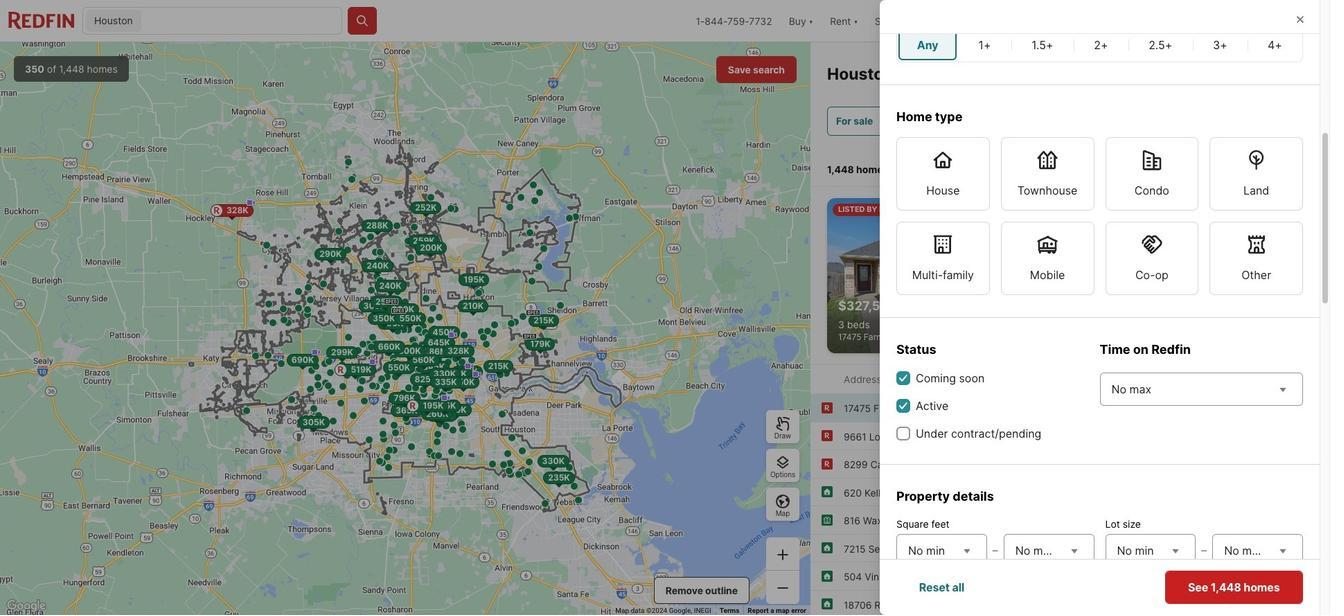 Task type: describe. For each thing, give the bounding box(es) containing it.
7 cell from the left
[[1249, 30, 1301, 60]]

4 cell from the left
[[1076, 30, 1127, 60]]

submit search image
[[355, 14, 369, 28]]

toggle search results photos view tab
[[1195, 150, 1249, 184]]

2 cell from the left
[[960, 30, 1010, 60]]

number of bathrooms row
[[897, 28, 1303, 62]]

toggle search results table view tab
[[1252, 150, 1300, 184]]



Task type: vqa. For each thing, say whether or not it's contained in the screenshot.
leftmost college
no



Task type: locate. For each thing, give the bounding box(es) containing it.
5 cell from the left
[[1130, 30, 1192, 60]]

1 cell from the left
[[899, 30, 957, 60]]

3 cell from the left
[[1013, 30, 1073, 60]]

dialog
[[880, 0, 1331, 615]]

cell
[[899, 30, 957, 60], [960, 30, 1010, 60], [1013, 30, 1073, 60], [1076, 30, 1127, 60], [1130, 30, 1192, 60], [1195, 30, 1247, 60], [1249, 30, 1301, 60]]

tab list
[[1181, 147, 1314, 187]]

google image
[[3, 597, 49, 615]]

None checkbox
[[897, 399, 911, 413]]

option
[[897, 137, 990, 211], [1001, 137, 1095, 211], [1106, 137, 1199, 211], [1210, 137, 1303, 211], [897, 222, 990, 295], [1001, 222, 1095, 295], [1106, 222, 1199, 295], [1210, 222, 1303, 295]]

map region
[[0, 42, 811, 615]]

select a min and max value element
[[897, 532, 1095, 570], [1106, 532, 1303, 570], [897, 596, 1095, 615], [1106, 596, 1303, 615]]

6 cell from the left
[[1195, 30, 1247, 60]]

agent photo image
[[1071, 198, 1098, 226]]

list box
[[897, 137, 1303, 295]]

None checkbox
[[897, 371, 911, 385], [897, 427, 911, 441], [897, 371, 911, 385], [897, 427, 911, 441]]

None search field
[[144, 8, 342, 35]]



